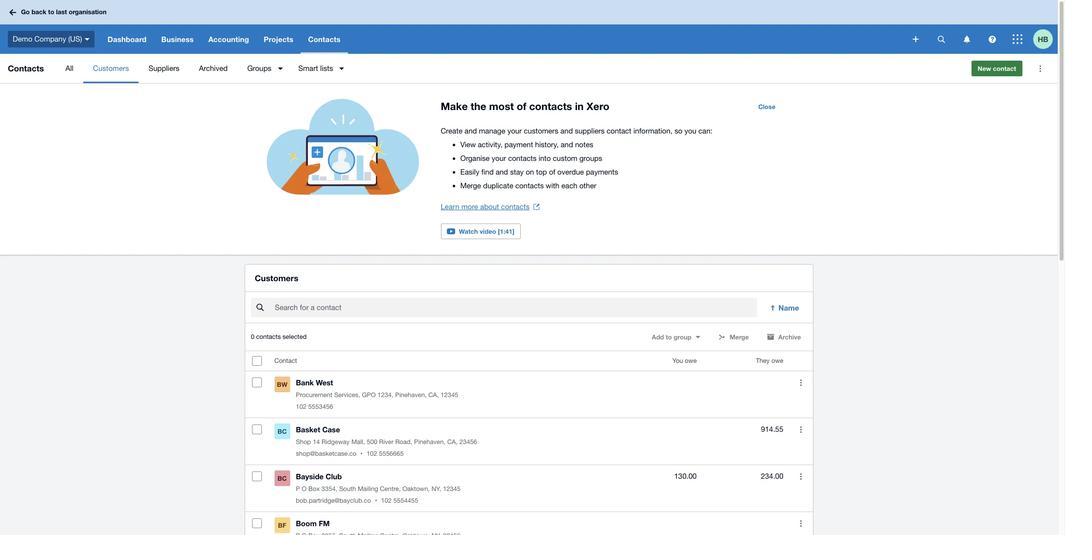 Task type: describe. For each thing, give the bounding box(es) containing it.
custom
[[553, 154, 578, 163]]

hb button
[[1034, 24, 1058, 54]]

business button
[[154, 24, 201, 54]]

projects
[[264, 35, 294, 44]]

each
[[562, 182, 578, 190]]

organisation
[[69, 8, 107, 16]]

and up "duplicate"
[[496, 168, 508, 176]]

102 for basket case
[[367, 451, 377, 458]]

new contact button
[[972, 61, 1023, 76]]

add to group button
[[646, 330, 707, 345]]

case
[[322, 426, 340, 435]]

add to group
[[652, 334, 692, 341]]

all button
[[56, 54, 83, 83]]

5553456
[[308, 404, 333, 411]]

information,
[[634, 127, 673, 135]]

shop
[[296, 439, 311, 446]]

12345 inside bank west procurement services, gpo 1234, pinehaven, ca, 12345 102 5553456
[[441, 392, 459, 399]]

stay
[[510, 168, 524, 176]]

dashboard link
[[100, 24, 154, 54]]

navigation containing dashboard
[[100, 24, 907, 54]]

to inside popup button
[[666, 334, 672, 341]]

watch video [1:41]
[[459, 228, 515, 236]]

smart
[[299, 64, 318, 72]]

name
[[779, 304, 800, 313]]

pinehaven, inside bank west procurement services, gpo 1234, pinehaven, ca, 12345 102 5553456
[[396, 392, 427, 399]]

hb
[[1038, 35, 1049, 43]]

to inside "link"
[[48, 8, 54, 16]]

more row options button for club
[[792, 467, 811, 487]]

500
[[367, 439, 378, 446]]

234.00
[[761, 473, 784, 481]]

0 horizontal spatial of
[[517, 100, 527, 113]]

more row options image for first more row options popup button from the bottom of the contact list table 'element'
[[801, 521, 802, 527]]

more row options image for west
[[801, 380, 802, 386]]

mall,
[[352, 439, 365, 446]]

create and manage your customers and suppliers contact information, so you can:
[[441, 127, 713, 135]]

1234,
[[378, 392, 394, 399]]

create
[[441, 127, 463, 135]]

914.55
[[761, 426, 784, 434]]

• for bayside club
[[375, 498, 377, 505]]

last
[[56, 8, 67, 16]]

with
[[546, 182, 560, 190]]

video
[[480, 228, 496, 236]]

business
[[161, 35, 194, 44]]

customers
[[524, 127, 559, 135]]

they owe
[[756, 358, 784, 365]]

1 horizontal spatial customers
[[255, 273, 299, 284]]

groups
[[247, 64, 272, 72]]

o
[[302, 486, 307, 493]]

new contact
[[978, 65, 1017, 72]]

history,
[[535, 141, 559, 149]]

into
[[539, 154, 551, 163]]

close
[[759, 103, 776, 111]]

you owe
[[673, 358, 697, 365]]

smart lists
[[299, 64, 333, 72]]

merge button
[[712, 330, 755, 345]]

102 for bayside club
[[381, 498, 392, 505]]

bank
[[296, 379, 314, 388]]

contact inside button
[[994, 65, 1017, 72]]

make
[[441, 100, 468, 113]]

914.55 link
[[761, 424, 784, 436]]

go back to last organisation link
[[6, 4, 112, 21]]

merge for merge duplicate contacts with each other
[[461, 182, 481, 190]]

svg image inside go back to last organisation "link"
[[9, 9, 16, 15]]

services,
[[334, 392, 360, 399]]

demo company (us) button
[[0, 24, 100, 54]]

1 vertical spatial your
[[492, 154, 506, 163]]

duplicate
[[483, 182, 514, 190]]

suppliers button
[[139, 54, 189, 83]]

1 vertical spatial contacts
[[8, 63, 44, 73]]

watch video [1:41] button
[[441, 224, 521, 240]]

box
[[309, 486, 320, 493]]

contact list table element
[[245, 352, 813, 536]]

demo company (us)
[[13, 35, 82, 43]]

23456
[[460, 439, 477, 446]]

procurement
[[296, 392, 333, 399]]

lists
[[320, 64, 333, 72]]

ca, inside bank west procurement services, gpo 1234, pinehaven, ca, 12345 102 5553456
[[429, 392, 439, 399]]

5556665
[[379, 451, 404, 458]]

add
[[652, 334, 664, 341]]

organise your contacts into custom groups
[[461, 154, 603, 163]]

so
[[675, 127, 683, 135]]

smart lists button
[[289, 54, 350, 83]]

12345 inside bayside club p o box 3354, south mailing centre, oaktown, ny, 12345 bob.partridge@bayclub.co • 102 5554455
[[443, 486, 461, 493]]

can:
[[699, 127, 713, 135]]

overdue
[[558, 168, 584, 176]]

102 inside bank west procurement services, gpo 1234, pinehaven, ca, 12345 102 5553456
[[296, 404, 307, 411]]

0 contacts selected
[[251, 334, 307, 341]]

boom fm
[[296, 520, 330, 529]]

bc for basket case
[[278, 428, 287, 436]]

projects button
[[257, 24, 301, 54]]

the
[[471, 100, 487, 113]]

on
[[526, 168, 534, 176]]

bayside club p o box 3354, south mailing centre, oaktown, ny, 12345 bob.partridge@bayclub.co • 102 5554455
[[296, 473, 461, 505]]

learn
[[441, 203, 460, 211]]



Task type: locate. For each thing, give the bounding box(es) containing it.
0 vertical spatial ca,
[[429, 392, 439, 399]]

archived button
[[189, 54, 238, 83]]

5554455
[[394, 498, 418, 505]]

1 vertical spatial of
[[549, 168, 556, 176]]

fm
[[319, 520, 330, 529]]

menu
[[56, 54, 964, 83]]

other
[[580, 182, 597, 190]]

new
[[978, 65, 992, 72]]

1 vertical spatial pinehaven,
[[414, 439, 446, 446]]

102 down 500
[[367, 451, 377, 458]]

river
[[379, 439, 394, 446]]

bc left the bayside
[[278, 475, 287, 483]]

0 vertical spatial your
[[508, 127, 522, 135]]

2 horizontal spatial svg image
[[989, 36, 996, 43]]

0 vertical spatial contacts
[[308, 35, 341, 44]]

most
[[489, 100, 514, 113]]

contacts up customers
[[530, 100, 572, 113]]

2 more row options image from the top
[[801, 521, 802, 527]]

1 vertical spatial ca,
[[448, 439, 458, 446]]

company
[[34, 35, 66, 43]]

archive button
[[761, 330, 807, 345]]

bf
[[278, 522, 287, 530]]

find
[[482, 168, 494, 176]]

name button
[[763, 298, 807, 318]]

more row options button for case
[[792, 420, 811, 440]]

to right add
[[666, 334, 672, 341]]

1 horizontal spatial your
[[508, 127, 522, 135]]

dashboard
[[108, 35, 147, 44]]

2 vertical spatial 102
[[381, 498, 392, 505]]

svg image inside demo company (us) popup button
[[85, 38, 89, 41]]

payments
[[586, 168, 619, 176]]

1 vertical spatial 102
[[367, 451, 377, 458]]

more row options image for club
[[801, 474, 802, 480]]

1 horizontal spatial owe
[[772, 358, 784, 365]]

pinehaven, right '1234,'
[[396, 392, 427, 399]]

go
[[21, 8, 30, 16]]

0 vertical spatial bc
[[278, 428, 287, 436]]

merge down easily
[[461, 182, 481, 190]]

contacts down payment on the top
[[508, 154, 537, 163]]

svg image
[[9, 9, 16, 15], [1013, 34, 1023, 44], [964, 36, 971, 43], [85, 38, 89, 41]]

14
[[313, 439, 320, 446]]

1 vertical spatial •
[[375, 498, 377, 505]]

merge duplicate contacts with each other
[[461, 182, 597, 190]]

owe for they owe
[[772, 358, 784, 365]]

go back to last organisation
[[21, 8, 107, 16]]

1 vertical spatial to
[[666, 334, 672, 341]]

• inside basket case shop 14 ridgeway mall, 500 river road, pinehaven, ca, 23456 shop@basketcase.co • 102 5556665
[[361, 451, 363, 458]]

you
[[685, 127, 697, 135]]

0 horizontal spatial to
[[48, 8, 54, 16]]

of right top
[[549, 168, 556, 176]]

0 horizontal spatial svg image
[[913, 36, 919, 42]]

suppliers
[[149, 64, 180, 72]]

organise
[[461, 154, 490, 163]]

0 vertical spatial •
[[361, 451, 363, 458]]

0
[[251, 334, 255, 341]]

0 horizontal spatial owe
[[685, 358, 697, 365]]

merge inside merge button
[[730, 334, 749, 341]]

0 horizontal spatial •
[[361, 451, 363, 458]]

1 horizontal spatial svg image
[[938, 36, 946, 43]]

more row options image down archive
[[801, 380, 802, 386]]

0 horizontal spatial customers
[[93, 64, 129, 72]]

you
[[673, 358, 684, 365]]

easily find and stay on top of overdue payments
[[461, 168, 619, 176]]

your down activity,
[[492, 154, 506, 163]]

0 vertical spatial more row options image
[[801, 427, 802, 433]]

pinehaven, right road,
[[414, 439, 446, 446]]

0 horizontal spatial contacts
[[8, 63, 44, 73]]

merge left archive button
[[730, 334, 749, 341]]

1 more row options image from the top
[[801, 380, 802, 386]]

1 vertical spatial 12345
[[443, 486, 461, 493]]

more row options image
[[801, 380, 802, 386], [801, 474, 802, 480]]

contacts down on
[[516, 182, 544, 190]]

0 vertical spatial 102
[[296, 404, 307, 411]]

3354,
[[322, 486, 338, 493]]

0 vertical spatial more row options image
[[801, 380, 802, 386]]

view activity, payment history, and notes
[[461, 141, 594, 149]]

(us)
[[68, 35, 82, 43]]

102 down centre,
[[381, 498, 392, 505]]

archived
[[199, 64, 228, 72]]

learn more about contacts link
[[441, 200, 540, 214]]

234.00 link
[[761, 471, 784, 483]]

contacts up lists in the top left of the page
[[308, 35, 341, 44]]

suppliers
[[575, 127, 605, 135]]

demo
[[13, 35, 32, 43]]

2 owe from the left
[[772, 358, 784, 365]]

owe right you
[[685, 358, 697, 365]]

menu containing all
[[56, 54, 964, 83]]

and up view
[[465, 127, 477, 135]]

1 horizontal spatial contacts
[[308, 35, 341, 44]]

contact
[[994, 65, 1017, 72], [607, 127, 632, 135]]

1 horizontal spatial •
[[375, 498, 377, 505]]

manage
[[479, 127, 506, 135]]

1 bc from the top
[[278, 428, 287, 436]]

make the most of contacts in xero
[[441, 100, 610, 113]]

102 down procurement
[[296, 404, 307, 411]]

ca, inside basket case shop 14 ridgeway mall, 500 river road, pinehaven, ca, 23456 shop@basketcase.co • 102 5556665
[[448, 439, 458, 446]]

contacts button
[[301, 24, 348, 54]]

notes
[[576, 141, 594, 149]]

contact right suppliers
[[607, 127, 632, 135]]

0 vertical spatial 12345
[[441, 392, 459, 399]]

• for basket case
[[361, 451, 363, 458]]

centre,
[[380, 486, 401, 493]]

road,
[[396, 439, 413, 446]]

0 vertical spatial merge
[[461, 182, 481, 190]]

ca, right '1234,'
[[429, 392, 439, 399]]

contacts inside 'dropdown button'
[[308, 35, 341, 44]]

basket case shop 14 ridgeway mall, 500 river road, pinehaven, ca, 23456 shop@basketcase.co • 102 5556665
[[296, 426, 477, 458]]

easily
[[461, 168, 480, 176]]

• down "mall,"
[[361, 451, 363, 458]]

club
[[326, 473, 342, 482]]

0 horizontal spatial 102
[[296, 404, 307, 411]]

activity,
[[478, 141, 503, 149]]

1 vertical spatial customers
[[255, 273, 299, 284]]

contact right the new
[[994, 65, 1017, 72]]

pinehaven, inside basket case shop 14 ridgeway mall, 500 river road, pinehaven, ca, 23456 shop@basketcase.co • 102 5556665
[[414, 439, 446, 446]]

contacts
[[308, 35, 341, 44], [8, 63, 44, 73]]

ridgeway
[[322, 439, 350, 446]]

ca, left 23456
[[448, 439, 458, 446]]

back
[[32, 8, 46, 16]]

3 more row options button from the top
[[792, 467, 811, 487]]

1 owe from the left
[[685, 358, 697, 365]]

xero
[[587, 100, 610, 113]]

0 horizontal spatial merge
[[461, 182, 481, 190]]

banner
[[0, 0, 1058, 54]]

owe right the they on the right bottom
[[772, 358, 784, 365]]

more row options button for west
[[792, 373, 811, 393]]

1 horizontal spatial to
[[666, 334, 672, 341]]

130.00
[[675, 473, 697, 481]]

close button
[[753, 99, 782, 115]]

102 inside bayside club p o box 3354, south mailing centre, oaktown, ny, 12345 bob.partridge@bayclub.co • 102 5554455
[[381, 498, 392, 505]]

navigation
[[100, 24, 907, 54]]

groups
[[580, 154, 603, 163]]

• down mailing
[[375, 498, 377, 505]]

contacts inside learn more about contacts link
[[501, 203, 530, 211]]

contacts
[[530, 100, 572, 113], [508, 154, 537, 163], [516, 182, 544, 190], [501, 203, 530, 211], [256, 334, 281, 341]]

2 more row options image from the top
[[801, 474, 802, 480]]

contacts right 0
[[256, 334, 281, 341]]

mailing
[[358, 486, 378, 493]]

and up custom on the right top of page
[[561, 141, 573, 149]]

1 vertical spatial contact
[[607, 127, 632, 135]]

merge for merge
[[730, 334, 749, 341]]

accounting
[[208, 35, 249, 44]]

2 horizontal spatial 102
[[381, 498, 392, 505]]

12345
[[441, 392, 459, 399], [443, 486, 461, 493]]

1 horizontal spatial contact
[[994, 65, 1017, 72]]

accounting button
[[201, 24, 257, 54]]

1 vertical spatial merge
[[730, 334, 749, 341]]

0 vertical spatial of
[[517, 100, 527, 113]]

bc for bayside club
[[278, 475, 287, 483]]

more row options image for more row options popup button corresponding to case
[[801, 427, 802, 433]]

1 vertical spatial more row options image
[[801, 474, 802, 480]]

and
[[465, 127, 477, 135], [561, 127, 573, 135], [561, 141, 573, 149], [496, 168, 508, 176]]

0 vertical spatial to
[[48, 8, 54, 16]]

and left suppliers
[[561, 127, 573, 135]]

contacts down demo
[[8, 63, 44, 73]]

0 horizontal spatial contact
[[607, 127, 632, 135]]

4 more row options button from the top
[[792, 514, 811, 534]]

actions menu image
[[1031, 59, 1051, 78]]

1 horizontal spatial merge
[[730, 334, 749, 341]]

2 bc from the top
[[278, 475, 287, 483]]

ny,
[[432, 486, 441, 493]]

[1:41]
[[498, 228, 515, 236]]

your up payment on the top
[[508, 127, 522, 135]]

bob.partridge@bayclub.co
[[296, 498, 371, 505]]

to left last
[[48, 8, 54, 16]]

customers inside "button"
[[93, 64, 129, 72]]

more row options image
[[801, 427, 802, 433], [801, 521, 802, 527]]

your
[[508, 127, 522, 135], [492, 154, 506, 163]]

oaktown,
[[403, 486, 430, 493]]

payment
[[505, 141, 533, 149]]

0 vertical spatial customers
[[93, 64, 129, 72]]

1 vertical spatial more row options image
[[801, 521, 802, 527]]

svg image
[[938, 36, 946, 43], [989, 36, 996, 43], [913, 36, 919, 42]]

bc left basket
[[278, 428, 287, 436]]

1 horizontal spatial of
[[549, 168, 556, 176]]

1 horizontal spatial 102
[[367, 451, 377, 458]]

102 inside basket case shop 14 ridgeway mall, 500 river road, pinehaven, ca, 23456 shop@basketcase.co • 102 5556665
[[367, 451, 377, 458]]

gpo
[[362, 392, 376, 399]]

selected
[[283, 334, 307, 341]]

1 horizontal spatial ca,
[[448, 439, 458, 446]]

Search for a contact field
[[274, 299, 758, 317]]

2 more row options button from the top
[[792, 420, 811, 440]]

owe for you owe
[[685, 358, 697, 365]]

to
[[48, 8, 54, 16], [666, 334, 672, 341]]

0 vertical spatial contact
[[994, 65, 1017, 72]]

0 vertical spatial pinehaven,
[[396, 392, 427, 399]]

0 horizontal spatial ca,
[[429, 392, 439, 399]]

1 more row options image from the top
[[801, 427, 802, 433]]

• inside bayside club p o box 3354, south mailing centre, oaktown, ny, 12345 bob.partridge@bayclub.co • 102 5554455
[[375, 498, 377, 505]]

more
[[462, 203, 478, 211]]

more row options image right 234.00 link
[[801, 474, 802, 480]]

south
[[339, 486, 356, 493]]

contacts down merge duplicate contacts with each other
[[501, 203, 530, 211]]

0 horizontal spatial your
[[492, 154, 506, 163]]

1 more row options button from the top
[[792, 373, 811, 393]]

banner containing hb
[[0, 0, 1058, 54]]

1 vertical spatial bc
[[278, 475, 287, 483]]

customers button
[[83, 54, 139, 83]]

of right most
[[517, 100, 527, 113]]



Task type: vqa. For each thing, say whether or not it's contained in the screenshot.
the leftmost "DEPOSIT"
no



